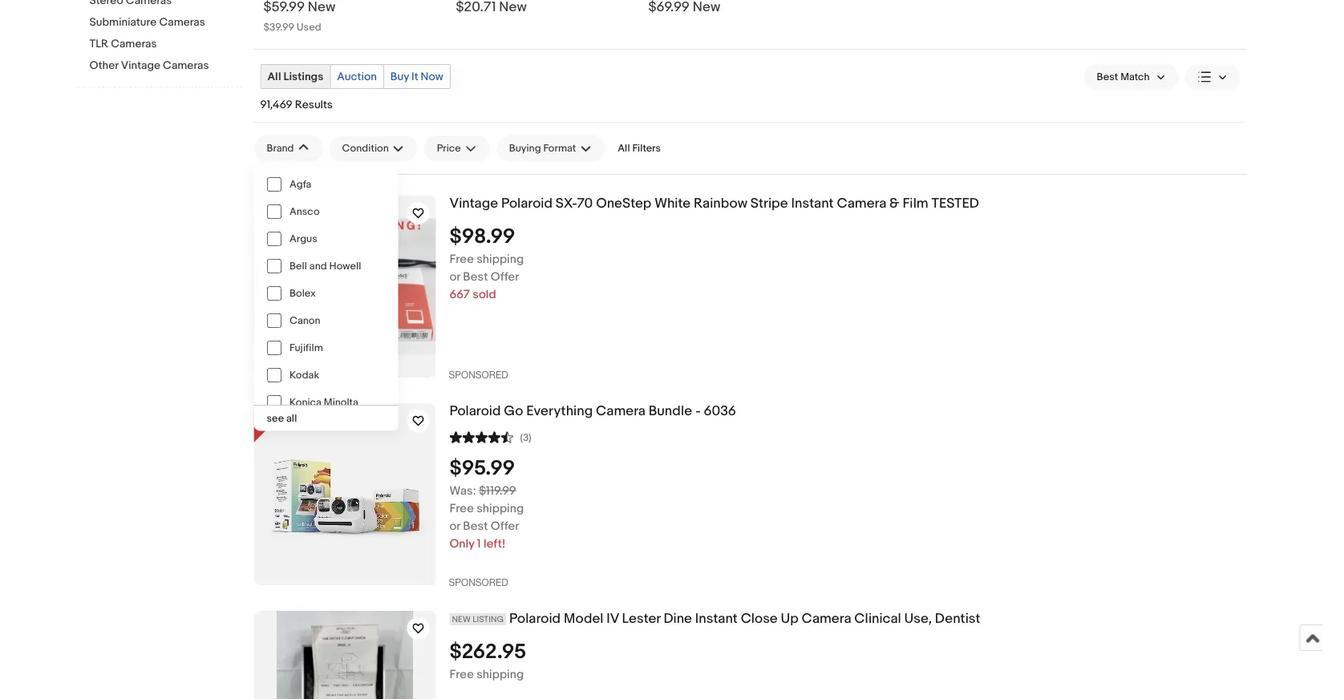 Task type: describe. For each thing, give the bounding box(es) containing it.
iv
[[607, 611, 619, 628]]

bell and howell link
[[254, 253, 398, 280]]

667
[[450, 287, 470, 301]]

vintage inside the subminiature cameras tlr cameras other vintage cameras
[[121, 59, 160, 73]]

agfa link
[[254, 171, 398, 198]]

(3)
[[520, 432, 532, 444]]

shipping inside the $95.99 was: $119.99 free shipping or best offer only 1 left!
[[477, 501, 524, 516]]

used
[[297, 21, 321, 34]]

stripe
[[751, 195, 788, 212]]

2 vertical spatial cameras
[[163, 59, 209, 73]]

left!
[[484, 536, 506, 551]]

ansco
[[289, 206, 319, 218]]

it
[[411, 70, 418, 83]]

free for $98.99
[[450, 252, 474, 266]]

$95.99
[[450, 456, 515, 481]]

now
[[421, 70, 443, 83]]

go
[[504, 403, 523, 420]]

vintage polaroid sx-70 onestep white rainbow stripe instant camera & film tested image
[[254, 219, 436, 355]]

bell and howell
[[289, 260, 361, 272]]

all filters button
[[611, 136, 667, 161]]

sx-
[[556, 195, 577, 212]]

filters
[[632, 142, 661, 154]]

-
[[695, 403, 701, 420]]

&
[[890, 195, 900, 212]]

shipping for $262.95
[[477, 667, 524, 682]]

91,469 results
[[260, 98, 333, 112]]

70
[[577, 195, 593, 212]]

bell
[[289, 260, 307, 272]]

4.5 out of 5 stars image
[[450, 430, 514, 444]]

new
[[452, 614, 471, 625]]

polaroid go everything camera bundle - 6036 link
[[450, 403, 1247, 420]]

0 vertical spatial instant
[[791, 195, 834, 212]]

canon
[[289, 315, 320, 327]]

brand button
[[254, 136, 323, 161]]

$39.99
[[263, 21, 294, 34]]

ansco link
[[254, 198, 398, 225]]

white
[[655, 195, 691, 212]]

lester
[[622, 611, 661, 628]]

brand
[[267, 142, 294, 155]]

1 vertical spatial vintage
[[450, 195, 498, 212]]

$98.99
[[450, 224, 515, 249]]

bolex link
[[254, 280, 398, 307]]

$95.99 was: $119.99 free shipping or best offer only 1 left!
[[450, 456, 524, 551]]

subminiature cameras tlr cameras other vintage cameras
[[89, 16, 209, 73]]

everything
[[526, 403, 593, 420]]

auction
[[337, 70, 377, 83]]

tap to watch item - polaroid go everything camera bundle - 6036 image
[[407, 410, 429, 432]]

other
[[89, 59, 118, 73]]

all listings link
[[261, 65, 330, 88]]

onestep
[[596, 195, 651, 212]]

kodak
[[289, 369, 319, 382]]

up
[[781, 611, 799, 628]]

konica
[[289, 396, 321, 409]]

2 vertical spatial polaroid
[[509, 611, 561, 628]]

free inside the $95.99 was: $119.99 free shipping or best offer only 1 left!
[[450, 501, 474, 516]]

minolta
[[323, 396, 358, 409]]

or inside the $95.99 was: $119.99 free shipping or best offer only 1 left!
[[450, 519, 460, 533]]

$98.99 free shipping or best offer 667 sold
[[450, 224, 524, 301]]

buy it now
[[390, 70, 443, 83]]

$262.95 free shipping
[[450, 640, 526, 682]]

0 vertical spatial cameras
[[159, 16, 205, 29]]

polaroid go everything camera bundle - 6036
[[450, 403, 736, 420]]

new listing polaroid model iv lester dine instant close up camera clinical use, dentist
[[452, 611, 980, 628]]

best inside $98.99 free shipping or best offer 667 sold
[[463, 269, 488, 284]]

bolex
[[289, 287, 315, 300]]

sold
[[473, 287, 496, 301]]

1 vertical spatial instant
[[695, 611, 738, 628]]

model
[[564, 611, 603, 628]]

0 vertical spatial camera
[[837, 195, 886, 212]]

all listings
[[267, 70, 323, 83]]

$262.95
[[450, 640, 526, 665]]

vintage polaroid sx-70 onestep white rainbow stripe instant camera & film tested link
[[450, 195, 1247, 212]]

close
[[741, 611, 778, 628]]

best inside the $95.99 was: $119.99 free shipping or best offer only 1 left!
[[463, 519, 488, 533]]

dine
[[664, 611, 692, 628]]

tested
[[932, 195, 979, 212]]

or inside $98.99 free shipping or best offer 667 sold
[[450, 269, 460, 284]]

auction link
[[331, 65, 383, 88]]

fujifilm
[[289, 342, 323, 354]]



Task type: vqa. For each thing, say whether or not it's contained in the screenshot.
Dune Buggies & Sand Rails link on the right of the page
no



Task type: locate. For each thing, give the bounding box(es) containing it.
tlr cameras link
[[89, 37, 242, 53]]

dentist
[[935, 611, 980, 628]]

91,469
[[260, 98, 292, 112]]

0 horizontal spatial vintage
[[121, 59, 160, 73]]

(3) link
[[450, 430, 532, 444]]

shipping
[[477, 252, 524, 266], [477, 501, 524, 516], [477, 667, 524, 682]]

all for all filters
[[618, 142, 630, 154]]

free down $98.99
[[450, 252, 474, 266]]

0 vertical spatial offer
[[491, 269, 519, 284]]

1
[[477, 536, 481, 551]]

see
[[267, 412, 284, 425]]

konica minolta
[[289, 396, 358, 409]]

2 offer from the top
[[491, 519, 519, 533]]

cameras
[[159, 16, 205, 29], [111, 37, 157, 51], [163, 59, 209, 73]]

argus link
[[254, 225, 398, 253]]

use,
[[904, 611, 932, 628]]

6036
[[704, 403, 736, 420]]

clinical
[[854, 611, 901, 628]]

1 vertical spatial all
[[618, 142, 630, 154]]

1 horizontal spatial instant
[[791, 195, 834, 212]]

cameras down subminiature
[[111, 37, 157, 51]]

instant right dine
[[695, 611, 738, 628]]

0 vertical spatial free
[[450, 252, 474, 266]]

tap to watch item - vintage polaroid sx-70 onestep white rainbow stripe instant camera & film tested image
[[407, 202, 429, 225]]

listing
[[473, 614, 504, 625]]

camera
[[837, 195, 886, 212], [596, 403, 646, 420], [802, 611, 851, 628]]

camera left &
[[837, 195, 886, 212]]

tlr
[[89, 37, 108, 51]]

1 vertical spatial camera
[[596, 403, 646, 420]]

2 vertical spatial free
[[450, 667, 474, 682]]

shipping down $262.95
[[477, 667, 524, 682]]

$119.99
[[479, 483, 516, 498]]

3 shipping from the top
[[477, 667, 524, 682]]

1 vertical spatial sponsored
[[449, 576, 508, 588]]

shipping inside $262.95 free shipping
[[477, 667, 524, 682]]

camera left bundle
[[596, 403, 646, 420]]

cameras up tlr cameras link
[[159, 16, 205, 29]]

1 vertical spatial shipping
[[477, 501, 524, 516]]

shipping down the $119.99
[[477, 501, 524, 516]]

buy
[[390, 70, 409, 83]]

2 best from the top
[[463, 519, 488, 533]]

camera right up
[[802, 611, 851, 628]]

free down was:
[[450, 501, 474, 516]]

2 shipping from the top
[[477, 501, 524, 516]]

polaroid model iv lester dine instant close up camera clinical use, dentist image
[[277, 611, 413, 699]]

1 vertical spatial cameras
[[111, 37, 157, 51]]

shipping inside $98.99 free shipping or best offer 667 sold
[[477, 252, 524, 266]]

sponsored down the 1
[[449, 576, 508, 588]]

2 sponsored from the top
[[449, 576, 508, 588]]

1 free from the top
[[450, 252, 474, 266]]

free inside $98.99 free shipping or best offer 667 sold
[[450, 252, 474, 266]]

0 vertical spatial polaroid
[[501, 195, 553, 212]]

polaroid go everything camera bundle - 6036 image
[[254, 403, 436, 585]]

offer inside the $95.99 was: $119.99 free shipping or best offer only 1 left!
[[491, 519, 519, 533]]

free down $262.95
[[450, 667, 474, 682]]

and
[[309, 260, 327, 272]]

$39.99 used
[[263, 21, 321, 34]]

polaroid inside vintage polaroid sx-70 onestep white rainbow stripe instant camera & film tested link
[[501, 195, 553, 212]]

buy it now link
[[384, 65, 450, 88]]

agfa
[[289, 178, 311, 191]]

all inside button
[[618, 142, 630, 154]]

instant right stripe
[[791, 195, 834, 212]]

0 vertical spatial sponsored
[[449, 369, 508, 380]]

1 vertical spatial polaroid
[[450, 403, 501, 420]]

shipping down $98.99
[[477, 252, 524, 266]]

subminiature
[[89, 16, 157, 29]]

1 or from the top
[[450, 269, 460, 284]]

0 vertical spatial all
[[267, 70, 281, 83]]

1 vertical spatial offer
[[491, 519, 519, 533]]

offer
[[491, 269, 519, 284], [491, 519, 519, 533]]

vintage polaroid sx-70 onestep white rainbow stripe instant camera & film tested
[[450, 195, 979, 212]]

or up only
[[450, 519, 460, 533]]

vintage down tlr cameras link
[[121, 59, 160, 73]]

polaroid left sx-
[[501, 195, 553, 212]]

1 vertical spatial or
[[450, 519, 460, 533]]

1 horizontal spatial all
[[618, 142, 630, 154]]

1 horizontal spatial vintage
[[450, 195, 498, 212]]

2 free from the top
[[450, 501, 474, 516]]

free for $262.95
[[450, 667, 474, 682]]

film
[[903, 195, 928, 212]]

offer up left!
[[491, 519, 519, 533]]

best
[[463, 269, 488, 284], [463, 519, 488, 533]]

tap to watch item - polaroid model iv lester dine instant close up camera clinical use, dentist image
[[407, 618, 429, 640]]

0 horizontal spatial instant
[[695, 611, 738, 628]]

0 vertical spatial shipping
[[477, 252, 524, 266]]

0 horizontal spatial all
[[267, 70, 281, 83]]

subminiature cameras link
[[89, 16, 242, 31]]

best up the 1
[[463, 519, 488, 533]]

0 vertical spatial or
[[450, 269, 460, 284]]

polaroid inside polaroid go everything camera bundle - 6036 link
[[450, 403, 501, 420]]

results
[[295, 98, 333, 112]]

2 or from the top
[[450, 519, 460, 533]]

fujifilm link
[[254, 334, 398, 362]]

canon link
[[254, 307, 398, 334]]

1 best from the top
[[463, 269, 488, 284]]

offer up the sold
[[491, 269, 519, 284]]

0 vertical spatial best
[[463, 269, 488, 284]]

all filters
[[618, 142, 661, 154]]

polaroid right listing
[[509, 611, 561, 628]]

see all button
[[254, 406, 398, 431]]

1 sponsored from the top
[[449, 369, 508, 380]]

see all
[[267, 412, 297, 425]]

offer inside $98.99 free shipping or best offer 667 sold
[[491, 269, 519, 284]]

sponsored for vintage
[[449, 369, 508, 380]]

best up the sold
[[463, 269, 488, 284]]

all for all listings
[[267, 70, 281, 83]]

bundle
[[649, 403, 692, 420]]

1 shipping from the top
[[477, 252, 524, 266]]

howell
[[329, 260, 361, 272]]

all
[[286, 412, 297, 425]]

cameras down tlr cameras link
[[163, 59, 209, 73]]

1 offer from the top
[[491, 269, 519, 284]]

2 vertical spatial shipping
[[477, 667, 524, 682]]

1 vertical spatial best
[[463, 519, 488, 533]]

all left filters
[[618, 142, 630, 154]]

free inside $262.95 free shipping
[[450, 667, 474, 682]]

konica minolta link
[[254, 389, 398, 416]]

vintage
[[121, 59, 160, 73], [450, 195, 498, 212]]

sponsored up go
[[449, 369, 508, 380]]

all up 91,469 on the left of page
[[267, 70, 281, 83]]

all
[[267, 70, 281, 83], [618, 142, 630, 154]]

polaroid
[[501, 195, 553, 212], [450, 403, 501, 420], [509, 611, 561, 628]]

other vintage cameras link
[[89, 59, 242, 74]]

3 free from the top
[[450, 667, 474, 682]]

kodak link
[[254, 362, 398, 389]]

or up 667 on the left top of page
[[450, 269, 460, 284]]

shipping for $98.99
[[477, 252, 524, 266]]

vintage up $98.99
[[450, 195, 498, 212]]

listings
[[284, 70, 323, 83]]

argus
[[289, 233, 317, 245]]

sponsored for polaroid
[[449, 576, 508, 588]]

1 vertical spatial free
[[450, 501, 474, 516]]

0 vertical spatial vintage
[[121, 59, 160, 73]]

polaroid up 4.5 out of 5 stars image
[[450, 403, 501, 420]]

was:
[[450, 483, 476, 498]]

only
[[450, 536, 474, 551]]

2 vertical spatial camera
[[802, 611, 851, 628]]

instant
[[791, 195, 834, 212], [695, 611, 738, 628]]

rainbow
[[694, 195, 747, 212]]

or
[[450, 269, 460, 284], [450, 519, 460, 533]]



